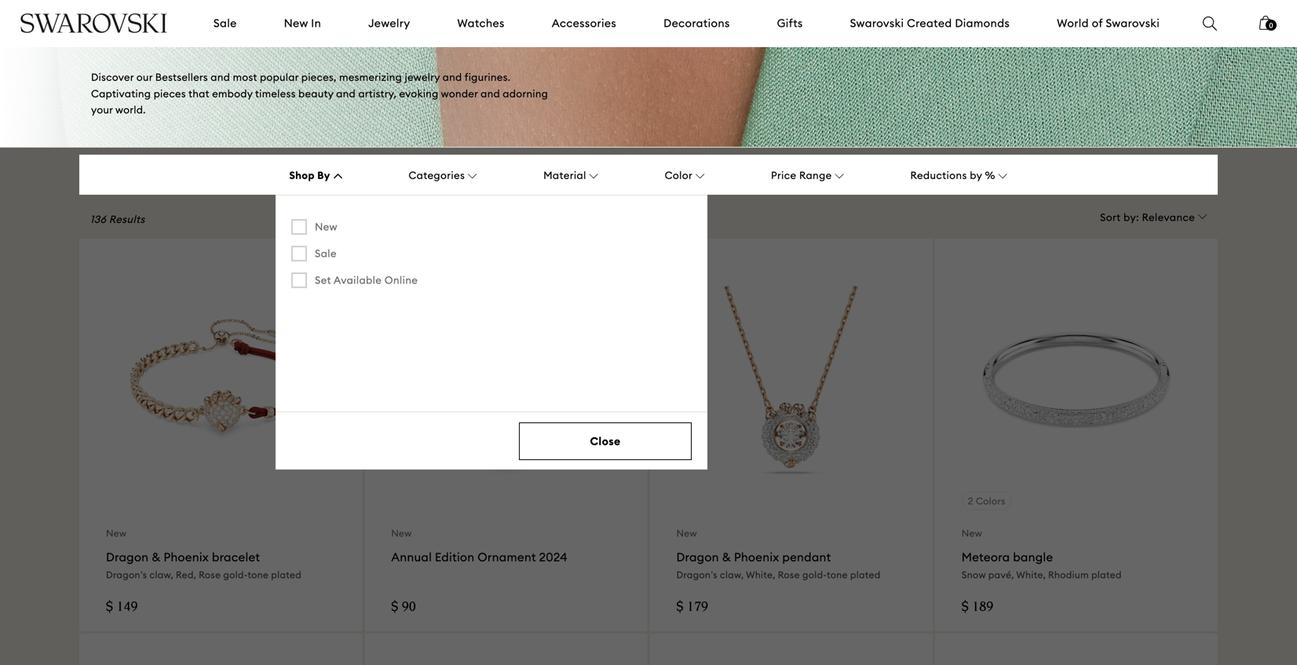 Task type: describe. For each thing, give the bounding box(es) containing it.
categories
[[409, 169, 465, 182]]

gold- for bracelet
[[223, 569, 248, 581]]

annual
[[391, 550, 432, 565]]

jewelry
[[369, 16, 410, 30]]

1 vertical spatial sale
[[315, 247, 337, 260]]

and down figurines.
[[481, 87, 500, 100]]

rose for bracelet
[[199, 569, 221, 581]]

white, inside dragon & phoenix pendant dragon's claw, white, rose gold-tone plated
[[746, 569, 776, 581]]

plated inside meteora bangle snow pavé, white, rhodium plated
[[1092, 569, 1122, 581]]

mesmerizing
[[339, 71, 402, 84]]

in
[[311, 16, 321, 30]]

captivating
[[91, 87, 151, 100]]

dragon & phoenix pendant dragon's claw, white, rose gold-tone plated
[[677, 550, 881, 581]]

and down mesmerizing at left top
[[336, 87, 356, 100]]

our
[[137, 71, 153, 84]]

$ 149
[[106, 601, 138, 615]]

decorations link
[[664, 16, 730, 31]]

phoenix for pendant
[[734, 550, 780, 565]]

annual edition ornament 2024
[[391, 550, 568, 565]]

1 swarovski from the left
[[850, 16, 905, 30]]

color
[[665, 169, 693, 182]]

gifts link
[[777, 16, 803, 31]]

range
[[800, 169, 832, 182]]

rose for pendant
[[778, 569, 800, 581]]

shop by
[[289, 169, 330, 182]]

red,
[[176, 569, 196, 581]]

by
[[970, 169, 983, 182]]

tone for dragon & phoenix pendant
[[827, 569, 848, 581]]

adorning
[[503, 87, 548, 100]]

artistry,
[[358, 87, 397, 100]]

pendant
[[783, 550, 832, 565]]

available
[[334, 274, 382, 287]]

world of swarovski
[[1057, 16, 1160, 30]]

watches link
[[458, 16, 505, 31]]

136 results
[[90, 213, 145, 226]]

wonder
[[441, 87, 478, 100]]

$ 179
[[677, 601, 709, 615]]

sort by: relevance
[[1101, 211, 1196, 224]]

white, inside meteora bangle snow pavé, white, rhodium plated
[[1017, 569, 1046, 581]]

%
[[985, 169, 996, 182]]

bestsellers inside bestsellers and most popular
[[91, 0, 270, 4]]

swarovski created diamonds link
[[850, 16, 1010, 31]]

results
[[109, 213, 145, 226]]

phoenix for bracelet
[[164, 550, 209, 565]]

pavé,
[[989, 569, 1015, 581]]

jewelry
[[405, 71, 440, 84]]

dragon & phoenix bracelet dragon's claw, red, rose gold-tone plated
[[106, 550, 302, 581]]

reductions by %
[[911, 169, 996, 182]]

most inside bestsellers and most popular
[[350, 0, 430, 4]]

rhodium
[[1049, 569, 1089, 581]]

and inside bestsellers and most popular
[[279, 0, 340, 4]]

shop
[[289, 169, 315, 182]]

bracelet
[[212, 550, 260, 565]]

bestsellers inside the discover our bestsellers and most popular pieces, mesmerizing jewelry and figurines. captivating pieces that embody timeless beauty and artistry, evoking wonder and adorning your world.
[[155, 71, 208, 84]]

new for $ 90
[[391, 528, 412, 539]]

created
[[907, 16, 953, 30]]

snow
[[962, 569, 986, 581]]

reductions
[[911, 169, 968, 182]]

gold- for pendant
[[803, 569, 827, 581]]

edition
[[435, 550, 475, 565]]

discover
[[91, 71, 134, 84]]

claw, for pendant
[[720, 569, 744, 581]]

by: relevance
[[1124, 211, 1196, 224]]

dragon's for dragon & phoenix pendant
[[677, 569, 718, 581]]

and up embody in the top of the page
[[211, 71, 230, 84]]



Task type: vqa. For each thing, say whether or not it's contained in the screenshot.
find at the bottom right of page
no



Task type: locate. For each thing, give the bounding box(es) containing it.
1 horizontal spatial &
[[722, 550, 731, 565]]

0 horizontal spatial dragon's
[[106, 569, 147, 581]]

0 vertical spatial popular
[[91, 12, 218, 49]]

2 plated from the left
[[851, 569, 881, 581]]

tone for dragon & phoenix bracelet
[[248, 569, 269, 581]]

$ 90
[[391, 601, 416, 615]]

ornament
[[478, 550, 536, 565]]

0 horizontal spatial white,
[[746, 569, 776, 581]]

cart-mobile image image
[[1260, 16, 1273, 30]]

search image image
[[1203, 16, 1218, 31]]

2 gold- from the left
[[803, 569, 827, 581]]

rose inside dragon & phoenix bracelet dragon's claw, red, rose gold-tone plated
[[199, 569, 221, 581]]

3 plated from the left
[[1092, 569, 1122, 581]]

bestsellers
[[91, 0, 270, 4], [155, 71, 208, 84]]

new in link
[[284, 16, 321, 31]]

timeless
[[255, 87, 296, 100]]

close
[[590, 434, 621, 448]]

0 horizontal spatial &
[[152, 550, 161, 565]]

popular inside the discover our bestsellers and most popular pieces, mesmerizing jewelry and figurines. captivating pieces that embody timeless beauty and artistry, evoking wonder and adorning your world.
[[260, 71, 299, 84]]

sale link
[[214, 16, 237, 31]]

sale up set
[[315, 247, 337, 260]]

phoenix left pendant
[[734, 550, 780, 565]]

most up embody in the top of the page
[[233, 71, 257, 84]]

0 link
[[1260, 14, 1277, 41]]

most up jewelry
[[350, 0, 430, 4]]

136
[[90, 213, 106, 226]]

and up wonder
[[443, 71, 462, 84]]

new in
[[284, 16, 321, 30]]

dragon's up $ 179
[[677, 569, 718, 581]]

1 horizontal spatial sale
[[315, 247, 337, 260]]

2 dragon from the left
[[677, 550, 719, 565]]

dragon's up $ 149
[[106, 569, 147, 581]]

phoenix
[[164, 550, 209, 565], [734, 550, 780, 565]]

0 horizontal spatial gold-
[[223, 569, 248, 581]]

popular up our
[[91, 12, 218, 49]]

evoking
[[399, 87, 439, 100]]

0 horizontal spatial tone
[[248, 569, 269, 581]]

accessories link
[[552, 16, 617, 31]]

0 horizontal spatial most
[[233, 71, 257, 84]]

plated inside dragon & phoenix bracelet dragon's claw, red, rose gold-tone plated
[[271, 569, 302, 581]]

meteora
[[962, 550, 1011, 565]]

1 vertical spatial bestsellers
[[155, 71, 208, 84]]

1 vertical spatial popular
[[260, 71, 299, 84]]

0 vertical spatial most
[[350, 0, 430, 4]]

price
[[771, 169, 797, 182]]

1 dragon's from the left
[[106, 569, 147, 581]]

0 horizontal spatial swarovski
[[850, 16, 905, 30]]

new for $ 179
[[677, 528, 697, 539]]

embody
[[212, 87, 253, 100]]

jewelry link
[[369, 16, 410, 31]]

1 horizontal spatial plated
[[851, 569, 881, 581]]

dragon up $ 149
[[106, 550, 149, 565]]

1 horizontal spatial claw,
[[720, 569, 744, 581]]

2 & from the left
[[722, 550, 731, 565]]

new
[[284, 16, 308, 30], [315, 221, 338, 233], [106, 528, 127, 539], [391, 528, 412, 539], [677, 528, 697, 539], [962, 528, 983, 539]]

2 horizontal spatial plated
[[1092, 569, 1122, 581]]

swarovski created diamonds
[[850, 16, 1010, 30]]

plated
[[271, 569, 302, 581], [851, 569, 881, 581], [1092, 569, 1122, 581]]

close button
[[519, 423, 692, 460]]

1 horizontal spatial phoenix
[[734, 550, 780, 565]]

world of swarovski link
[[1057, 16, 1160, 31]]

popular inside bestsellers and most popular
[[91, 12, 218, 49]]

diamonds
[[956, 16, 1010, 30]]

price range
[[771, 169, 832, 182]]

tone inside dragon & phoenix bracelet dragon's claw, red, rose gold-tone plated
[[248, 569, 269, 581]]

1 rose from the left
[[199, 569, 221, 581]]

rose down pendant
[[778, 569, 800, 581]]

world.
[[115, 103, 146, 116]]

0 horizontal spatial sale
[[214, 16, 237, 30]]

new for $ 149
[[106, 528, 127, 539]]

material
[[544, 169, 587, 182]]

sale
[[214, 16, 237, 30], [315, 247, 337, 260]]

1 horizontal spatial most
[[350, 0, 430, 4]]

phoenix inside dragon & phoenix bracelet dragon's claw, red, rose gold-tone plated
[[164, 550, 209, 565]]

dragon's for dragon & phoenix bracelet
[[106, 569, 147, 581]]

claw, inside dragon & phoenix bracelet dragon's claw, red, rose gold-tone plated
[[150, 569, 173, 581]]

0 horizontal spatial claw,
[[150, 569, 173, 581]]

1 horizontal spatial gold-
[[803, 569, 827, 581]]

tone
[[248, 569, 269, 581], [827, 569, 848, 581]]

2 phoenix from the left
[[734, 550, 780, 565]]

plated inside dragon & phoenix pendant dragon's claw, white, rose gold-tone plated
[[851, 569, 881, 581]]

1 vertical spatial most
[[233, 71, 257, 84]]

gold- down pendant
[[803, 569, 827, 581]]

sort
[[1101, 211, 1121, 224]]

$ 189
[[962, 601, 994, 615]]

new up the meteora
[[962, 528, 983, 539]]

1 gold- from the left
[[223, 569, 248, 581]]

0 vertical spatial bestsellers
[[91, 0, 270, 4]]

sale up embody in the top of the page
[[214, 16, 237, 30]]

swarovski
[[850, 16, 905, 30], [1106, 16, 1160, 30]]

dragon's inside dragon & phoenix bracelet dragon's claw, red, rose gold-tone plated
[[106, 569, 147, 581]]

0 horizontal spatial popular
[[91, 12, 218, 49]]

beauty
[[299, 87, 334, 100]]

2 rose from the left
[[778, 569, 800, 581]]

gold-
[[223, 569, 248, 581], [803, 569, 827, 581]]

accessories
[[552, 16, 617, 30]]

new down by
[[315, 221, 338, 233]]

gold- inside dragon & phoenix pendant dragon's claw, white, rose gold-tone plated
[[803, 569, 827, 581]]

dragon up $ 179
[[677, 550, 719, 565]]

2 claw, from the left
[[720, 569, 744, 581]]

watches
[[458, 16, 505, 30]]

swarovski image
[[20, 13, 168, 33]]

gold- inside dragon & phoenix bracelet dragon's claw, red, rose gold-tone plated
[[223, 569, 248, 581]]

tone inside dragon & phoenix pendant dragon's claw, white, rose gold-tone plated
[[827, 569, 848, 581]]

1 horizontal spatial dragon
[[677, 550, 719, 565]]

2 colors
[[968, 495, 1006, 507]]

new up annual
[[391, 528, 412, 539]]

0 horizontal spatial dragon
[[106, 550, 149, 565]]

world
[[1057, 16, 1089, 30]]

1 horizontal spatial tone
[[827, 569, 848, 581]]

2 swarovski from the left
[[1106, 16, 1160, 30]]

most inside the discover our bestsellers and most popular pieces, mesmerizing jewelry and figurines. captivating pieces that embody timeless beauty and artistry, evoking wonder and adorning your world.
[[233, 71, 257, 84]]

bangle
[[1014, 550, 1054, 565]]

& inside dragon & phoenix bracelet dragon's claw, red, rose gold-tone plated
[[152, 550, 161, 565]]

1 horizontal spatial white,
[[1017, 569, 1046, 581]]

popular
[[91, 12, 218, 49], [260, 71, 299, 84]]

1 tone from the left
[[248, 569, 269, 581]]

bestsellers up sale link on the left top
[[91, 0, 270, 4]]

0 horizontal spatial plated
[[271, 569, 302, 581]]

white,
[[746, 569, 776, 581], [1017, 569, 1046, 581]]

1 claw, from the left
[[150, 569, 173, 581]]

rose
[[199, 569, 221, 581], [778, 569, 800, 581]]

dragon inside dragon & phoenix pendant dragon's claw, white, rose gold-tone plated
[[677, 550, 719, 565]]

2 white, from the left
[[1017, 569, 1046, 581]]

0 horizontal spatial phoenix
[[164, 550, 209, 565]]

claw,
[[150, 569, 173, 581], [720, 569, 744, 581]]

swarovski left created
[[850, 16, 905, 30]]

and
[[279, 0, 340, 4], [211, 71, 230, 84], [443, 71, 462, 84], [336, 87, 356, 100], [481, 87, 500, 100]]

1 horizontal spatial dragon's
[[677, 569, 718, 581]]

new left in
[[284, 16, 308, 30]]

dragon for dragon & phoenix pendant
[[677, 550, 719, 565]]

popular up timeless
[[260, 71, 299, 84]]

pieces,
[[301, 71, 337, 84]]

new up $ 179
[[677, 528, 697, 539]]

new for $ 189
[[962, 528, 983, 539]]

sort by: relevance button
[[1101, 198, 1208, 225]]

2 tone from the left
[[827, 569, 848, 581]]

1 dragon from the left
[[106, 550, 149, 565]]

meteora bangle snow pavé, white, rhodium plated
[[962, 550, 1122, 581]]

plated for dragon & phoenix bracelet
[[271, 569, 302, 581]]

online
[[385, 274, 418, 287]]

1 horizontal spatial popular
[[260, 71, 299, 84]]

2 dragon's from the left
[[677, 569, 718, 581]]

claw, for bracelet
[[150, 569, 173, 581]]

dragon inside dragon & phoenix bracelet dragon's claw, red, rose gold-tone plated
[[106, 550, 149, 565]]

0 vertical spatial sale
[[214, 16, 237, 30]]

dragon
[[106, 550, 149, 565], [677, 550, 719, 565]]

discover our bestsellers and most popular pieces, mesmerizing jewelry and figurines. captivating pieces that embody timeless beauty and artistry, evoking wonder and adorning your world.
[[91, 71, 548, 116]]

most
[[350, 0, 430, 4], [233, 71, 257, 84]]

of
[[1092, 16, 1103, 30]]

& for dragon & phoenix pendant
[[722, 550, 731, 565]]

rose right red,
[[199, 569, 221, 581]]

and up in
[[279, 0, 340, 4]]

2024
[[539, 550, 568, 565]]

&
[[152, 550, 161, 565], [722, 550, 731, 565]]

1 phoenix from the left
[[164, 550, 209, 565]]

0 horizontal spatial rose
[[199, 569, 221, 581]]

gold- down "bracelet"
[[223, 569, 248, 581]]

phoenix up red,
[[164, 550, 209, 565]]

set
[[315, 274, 331, 287]]

your
[[91, 103, 113, 116]]

bestsellers up pieces
[[155, 71, 208, 84]]

figurines.
[[465, 71, 511, 84]]

bestsellers and most popular
[[91, 0, 430, 49]]

tone down "bracelet"
[[248, 569, 269, 581]]

tone down pendant
[[827, 569, 848, 581]]

pieces
[[154, 87, 186, 100]]

dragon's inside dragon & phoenix pendant dragon's claw, white, rose gold-tone plated
[[677, 569, 718, 581]]

swarovski right of
[[1106, 16, 1160, 30]]

by
[[318, 169, 330, 182]]

set available online
[[315, 274, 418, 287]]

decorations
[[664, 16, 730, 30]]

1 plated from the left
[[271, 569, 302, 581]]

new up $ 149
[[106, 528, 127, 539]]

claw, inside dragon & phoenix pendant dragon's claw, white, rose gold-tone plated
[[720, 569, 744, 581]]

dragon for dragon & phoenix bracelet
[[106, 550, 149, 565]]

plated for dragon & phoenix pendant
[[851, 569, 881, 581]]

& inside dragon & phoenix pendant dragon's claw, white, rose gold-tone plated
[[722, 550, 731, 565]]

1 horizontal spatial swarovski
[[1106, 16, 1160, 30]]

rose inside dragon & phoenix pendant dragon's claw, white, rose gold-tone plated
[[778, 569, 800, 581]]

1 horizontal spatial rose
[[778, 569, 800, 581]]

new inside new in link
[[284, 16, 308, 30]]

that
[[189, 87, 210, 100]]

& for dragon & phoenix bracelet
[[152, 550, 161, 565]]

1 & from the left
[[152, 550, 161, 565]]

0
[[1270, 21, 1274, 29]]

phoenix inside dragon & phoenix pendant dragon's claw, white, rose gold-tone plated
[[734, 550, 780, 565]]

gifts
[[777, 16, 803, 30]]

1 white, from the left
[[746, 569, 776, 581]]



